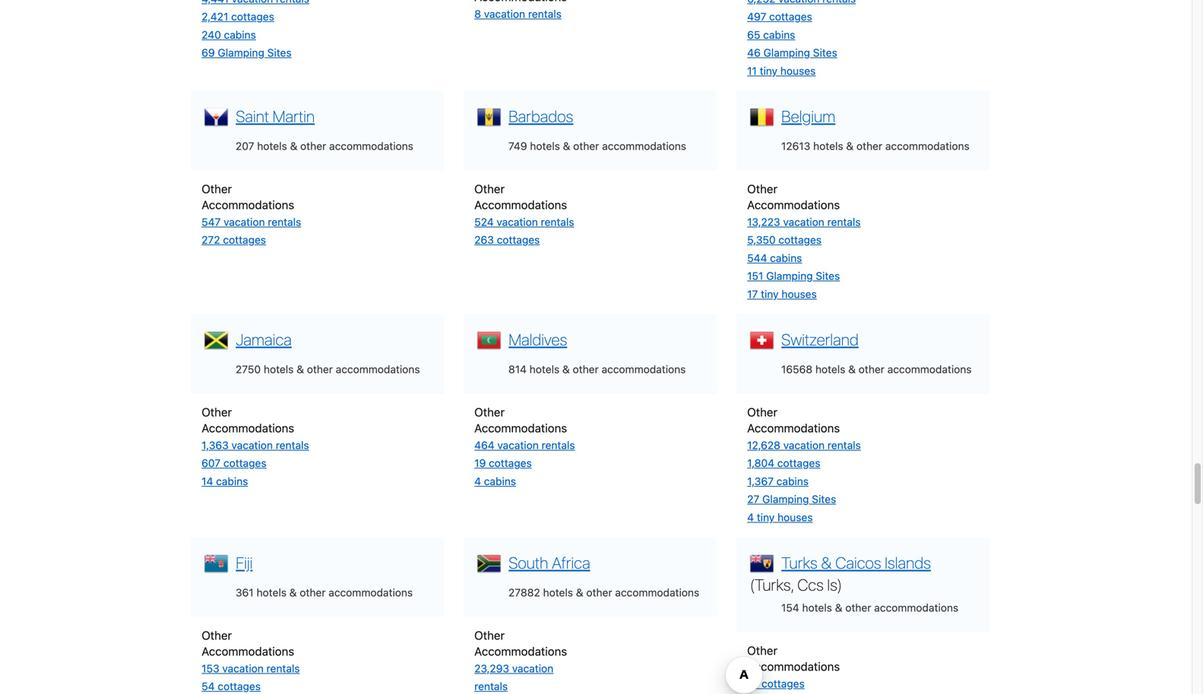 Task type: vqa. For each thing, say whether or not it's contained in the screenshot.
hotels for Switzerland
yes



Task type: locate. For each thing, give the bounding box(es) containing it.
cottages inside 'other accommodations 12,628 vacation rentals 1,804 cottages 1,367 cabins 27 glamping sites 4 tiny houses'
[[778, 457, 821, 470]]

cabins up 27 glamping sites "link"
[[777, 476, 809, 488]]

0 vertical spatial 4
[[475, 476, 481, 488]]

1 horizontal spatial 4
[[748, 512, 754, 524]]

1 vertical spatial 4
[[748, 512, 754, 524]]

other inside other accommodations 464 vacation rentals 19 cottages 4 cabins
[[475, 405, 505, 419]]

vacation
[[484, 7, 525, 20], [224, 216, 265, 228], [497, 216, 538, 228], [783, 216, 825, 228], [232, 439, 273, 452], [498, 439, 539, 452], [784, 439, 825, 452], [222, 663, 264, 675], [512, 663, 554, 675]]

accommodations inside other accommodations 153 vacation rentals 54 cottages
[[202, 645, 294, 659]]

other right 814
[[573, 363, 599, 376]]

tiny right 17
[[761, 288, 779, 301]]

12613
[[782, 140, 811, 152]]

vacation inside other accommodations 464 vacation rentals 19 cottages 4 cabins
[[498, 439, 539, 452]]

sites up 11 tiny houses link
[[813, 47, 838, 59]]

& right "12613"
[[846, 140, 854, 152]]

27 glamping sites link
[[748, 494, 836, 506]]

2 vertical spatial houses
[[778, 512, 813, 524]]

cabins for switzerland
[[777, 476, 809, 488]]

accommodations up 464 vacation rentals link
[[475, 421, 567, 435]]

other for switzerland
[[859, 363, 885, 376]]

glamping up 11 tiny houses link
[[764, 47, 810, 59]]

& down maldives
[[563, 363, 570, 376]]

other up 1,363
[[202, 405, 232, 419]]

& down switzerland
[[849, 363, 856, 376]]

cabins inside other accommodations 464 vacation rentals 19 cottages 4 cabins
[[484, 476, 516, 488]]

207 hotels & other accommodations
[[236, 140, 414, 152]]

cabins down 607 cottages link
[[216, 476, 248, 488]]

4 down 27
[[748, 512, 754, 524]]

& right 2750
[[297, 363, 304, 376]]

accommodations inside other accommodations 547 vacation rentals 272 cottages
[[202, 198, 294, 212]]

cottages up 240 cabins link
[[231, 10, 274, 23]]

vacation for jamaica
[[232, 439, 273, 452]]

accommodations up the 153 vacation rentals "link"
[[202, 645, 294, 659]]

17 tiny houses link
[[748, 288, 817, 301]]

hotels for maldives
[[530, 363, 560, 376]]

sites inside "other accommodations 13,223 vacation rentals 5,350 cottages 544 cabins 151 glamping sites 17 tiny houses"
[[816, 270, 840, 283]]

cottages down 464 vacation rentals link
[[489, 457, 532, 470]]

other for saint martin
[[202, 182, 232, 196]]

other up 23,293
[[475, 629, 505, 643]]

accommodations inside "other accommodations 13,223 vacation rentals 5,350 cottages 544 cabins 151 glamping sites 17 tiny houses"
[[748, 198, 840, 212]]

rentals inside other accommodations 547 vacation rentals 272 cottages
[[268, 216, 301, 228]]

accommodations for belgium
[[748, 198, 840, 212]]

other for fiji
[[300, 587, 326, 599]]

turks
[[782, 554, 818, 573]]

hotels right "12613"
[[814, 140, 844, 152]]

other for barbados
[[573, 140, 599, 152]]

south africa
[[509, 554, 590, 573]]

&
[[290, 140, 298, 152], [563, 140, 571, 152], [846, 140, 854, 152], [297, 363, 304, 376], [563, 363, 570, 376], [849, 363, 856, 376], [821, 554, 832, 573], [289, 587, 297, 599], [576, 587, 584, 599], [835, 602, 843, 615]]

0 vertical spatial houses
[[781, 65, 816, 77]]

vacation inside 'other accommodations 23,293 vacation rentals'
[[512, 663, 554, 675]]

hotels down the south africa
[[543, 587, 573, 599]]

151
[[748, 270, 764, 283]]

accommodations for jamaica
[[202, 421, 294, 435]]

accommodations inside other accommodations 524 vacation rentals 263 cottages
[[475, 198, 567, 212]]

accommodations up 12,628 vacation rentals link
[[748, 421, 840, 435]]

other inside 'other accommodations 23,293 vacation rentals'
[[475, 629, 505, 643]]

other up the 153
[[202, 629, 232, 643]]

accommodations for belgium
[[886, 140, 970, 152]]

vacation right 8
[[484, 7, 525, 20]]

glamping inside "other accommodations 13,223 vacation rentals 5,350 cottages 544 cabins 151 glamping sites 17 tiny houses"
[[766, 270, 813, 283]]

cottages inside other accommodations 153 vacation rentals 54 cottages
[[218, 681, 261, 693]]

607 cottages link
[[202, 457, 267, 470]]

hotels right 2750
[[264, 363, 294, 376]]

vacation up 54 cottages link
[[222, 663, 264, 675]]

cottages down 1,363 vacation rentals link
[[223, 457, 267, 470]]

vacation inside other accommodations 547 vacation rentals 272 cottages
[[224, 216, 265, 228]]

rentals for belgium
[[828, 216, 861, 228]]

sites up 17 tiny houses link
[[816, 270, 840, 283]]

cabins inside other accommodations 1,363 vacation rentals 607 cottages 14 cabins
[[216, 476, 248, 488]]

accommodations for fiji
[[202, 645, 294, 659]]

accommodations up 91 cottages link
[[748, 660, 840, 674]]

cabins
[[224, 28, 256, 41], [764, 28, 796, 41], [770, 252, 802, 265], [216, 476, 248, 488], [484, 476, 516, 488], [777, 476, 809, 488]]

13,223 vacation rentals link
[[748, 216, 861, 228]]

rentals inside other accommodations 524 vacation rentals 263 cottages
[[541, 216, 574, 228]]

vacation for south africa
[[512, 663, 554, 675]]

glamping down 240 cabins link
[[218, 47, 265, 59]]

vacation for switzerland
[[784, 439, 825, 452]]

houses inside 'other accommodations 12,628 vacation rentals 1,804 cottages 1,367 cabins 27 glamping sites 4 tiny houses'
[[778, 512, 813, 524]]

1,804
[[748, 457, 775, 470]]

5,350
[[748, 234, 776, 246]]

vacation up 1,804 cottages link
[[784, 439, 825, 452]]

accommodations for switzerland
[[888, 363, 972, 376]]

vacation right 23,293
[[512, 663, 554, 675]]

hotels for fiji
[[257, 587, 287, 599]]

other for jamaica
[[307, 363, 333, 376]]

saint martin link
[[232, 105, 315, 126]]

tiny inside "other accommodations 13,223 vacation rentals 5,350 cottages 544 cabins 151 glamping sites 17 tiny houses"
[[761, 288, 779, 301]]

54
[[202, 681, 215, 693]]

cottages down the 13,223 vacation rentals link
[[779, 234, 822, 246]]

other down barbados
[[573, 140, 599, 152]]

vacation inside 'other accommodations 12,628 vacation rentals 1,804 cottages 1,367 cabins 27 glamping sites 4 tiny houses'
[[784, 439, 825, 452]]

other up 547
[[202, 182, 232, 196]]

& right 361
[[289, 587, 297, 599]]

cabins down 5,350 cottages link
[[770, 252, 802, 265]]

0 horizontal spatial 4
[[475, 476, 481, 488]]

houses inside "other accommodations 13,223 vacation rentals 5,350 cottages 544 cabins 151 glamping sites 17 tiny houses"
[[782, 288, 817, 301]]

other down africa
[[586, 587, 612, 599]]

cabins inside 'other accommodations 12,628 vacation rentals 1,804 cottages 1,367 cabins 27 glamping sites 4 tiny houses'
[[777, 476, 809, 488]]

other down switzerland
[[859, 363, 885, 376]]

cottages inside other accommodations 524 vacation rentals 263 cottages
[[497, 234, 540, 246]]

cottages down 547 vacation rentals link
[[223, 234, 266, 246]]

accommodations up 547 vacation rentals link
[[202, 198, 294, 212]]

sites up 4 tiny houses link
[[812, 494, 836, 506]]

accommodations
[[329, 140, 414, 152], [602, 140, 687, 152], [886, 140, 970, 152], [336, 363, 420, 376], [602, 363, 686, 376], [888, 363, 972, 376], [329, 587, 413, 599], [615, 587, 700, 599], [875, 602, 959, 615]]

544
[[748, 252, 767, 265]]

cabins inside "other accommodations 13,223 vacation rentals 5,350 cottages 544 cabins 151 glamping sites 17 tiny houses"
[[770, 252, 802, 265]]

switzerland
[[782, 330, 859, 349]]

other accommodations 1,363 vacation rentals 607 cottages 14 cabins
[[202, 405, 309, 488]]

cottages for belgium
[[779, 234, 822, 246]]

hotels for switzerland
[[816, 363, 846, 376]]

fiji
[[236, 554, 253, 573]]

rentals for switzerland
[[828, 439, 861, 452]]

cottages down 524 vacation rentals link
[[497, 234, 540, 246]]

1 vertical spatial tiny
[[761, 288, 779, 301]]

accommodations inside 'other accommodations 12,628 vacation rentals 1,804 cottages 1,367 cabins 27 glamping sites 4 tiny houses'
[[748, 421, 840, 435]]

rentals inside 'other accommodations 12,628 vacation rentals 1,804 cottages 1,367 cabins 27 glamping sites 4 tiny houses'
[[828, 439, 861, 452]]

other down martin
[[300, 140, 326, 152]]

& for fiji
[[289, 587, 297, 599]]

rentals for jamaica
[[276, 439, 309, 452]]

hotels for saint martin
[[257, 140, 287, 152]]

749 hotels & other accommodations
[[509, 140, 687, 152]]

other for jamaica
[[202, 405, 232, 419]]

cabins for maldives
[[484, 476, 516, 488]]

other right 2750
[[307, 363, 333, 376]]

tiny right 11
[[760, 65, 778, 77]]

glamping up 17 tiny houses link
[[766, 270, 813, 283]]

cabins for belgium
[[770, 252, 802, 265]]

houses down 27 glamping sites "link"
[[778, 512, 813, 524]]

houses
[[781, 65, 816, 77], [782, 288, 817, 301], [778, 512, 813, 524]]

749
[[509, 140, 527, 152]]

12613 hotels & other accommodations
[[782, 140, 970, 152]]

hotels right 361
[[257, 587, 287, 599]]

tiny inside the 497 cottages 65 cabins 46 glamping sites 11 tiny houses
[[760, 65, 778, 77]]

cottages down 12,628 vacation rentals link
[[778, 457, 821, 470]]

hotels down switzerland
[[816, 363, 846, 376]]

glamping up 4 tiny houses link
[[763, 494, 809, 506]]

houses inside the 497 cottages 65 cabins 46 glamping sites 11 tiny houses
[[781, 65, 816, 77]]

cabins down 497 cottages link
[[764, 28, 796, 41]]

other inside 'other accommodations 12,628 vacation rentals 1,804 cottages 1,367 cabins 27 glamping sites 4 tiny houses'
[[748, 405, 778, 419]]

27
[[748, 494, 760, 506]]

cottages inside other accommodations 91 cottages
[[762, 678, 805, 691]]

2750
[[236, 363, 261, 376]]

11
[[748, 65, 757, 77]]

other inside other accommodations 524 vacation rentals 263 cottages
[[475, 182, 505, 196]]

cottages for saint martin
[[223, 234, 266, 246]]

other for barbados
[[475, 182, 505, 196]]

cottages inside the 497 cottages 65 cabins 46 glamping sites 11 tiny houses
[[770, 10, 813, 23]]

91
[[748, 678, 759, 691]]

cottages for jamaica
[[223, 457, 267, 470]]

17
[[748, 288, 758, 301]]

other inside other accommodations 153 vacation rentals 54 cottages
[[202, 629, 232, 643]]

vacation up 5,350 cottages link
[[783, 216, 825, 228]]

1 vertical spatial houses
[[782, 288, 817, 301]]

361
[[236, 587, 254, 599]]

vacation inside other accommodations 524 vacation rentals 263 cottages
[[497, 216, 538, 228]]

tiny
[[760, 65, 778, 77], [761, 288, 779, 301], [757, 512, 775, 524]]

cottages up 65 cabins link
[[770, 10, 813, 23]]

south africa link
[[505, 552, 590, 573]]

glamping inside 2,421 cottages 240 cabins 69 glamping sites
[[218, 47, 265, 59]]

4 down 19
[[475, 476, 481, 488]]

46
[[748, 47, 761, 59]]

tiny down 27
[[757, 512, 775, 524]]

vacation inside other accommodations 153 vacation rentals 54 cottages
[[222, 663, 264, 675]]

rentals inside other accommodations 1,363 vacation rentals 607 cottages 14 cabins
[[276, 439, 309, 452]]

vacation inside other accommodations 1,363 vacation rentals 607 cottages 14 cabins
[[232, 439, 273, 452]]

other for maldives
[[573, 363, 599, 376]]

27882
[[509, 587, 540, 599]]

is)
[[827, 576, 843, 595]]

other up 524
[[475, 182, 505, 196]]

other inside other accommodations 547 vacation rentals 272 cottages
[[202, 182, 232, 196]]

rentals inside other accommodations 153 vacation rentals 54 cottages
[[267, 663, 300, 675]]

hotels right the 749
[[530, 140, 560, 152]]

other for south africa
[[586, 587, 612, 599]]

cottages for switzerland
[[778, 457, 821, 470]]

814
[[509, 363, 527, 376]]

hotels right 207
[[257, 140, 287, 152]]

cottages down the 153 vacation rentals "link"
[[218, 681, 261, 693]]

cottages inside "other accommodations 13,223 vacation rentals 5,350 cottages 544 cabins 151 glamping sites 17 tiny houses"
[[779, 234, 822, 246]]

& for switzerland
[[849, 363, 856, 376]]

153
[[202, 663, 219, 675]]

cottages right 91
[[762, 678, 805, 691]]

cottages inside other accommodations 547 vacation rentals 272 cottages
[[223, 234, 266, 246]]

fiji link
[[232, 552, 253, 573]]

accommodations
[[202, 198, 294, 212], [475, 198, 567, 212], [748, 198, 840, 212], [202, 421, 294, 435], [475, 421, 567, 435], [748, 421, 840, 435], [202, 645, 294, 659], [475, 645, 567, 659], [748, 660, 840, 674]]

rentals for south africa
[[475, 681, 508, 693]]

4
[[475, 476, 481, 488], [748, 512, 754, 524]]

other up 12,628
[[748, 405, 778, 419]]

rentals inside other accommodations 464 vacation rentals 19 cottages 4 cabins
[[542, 439, 575, 452]]

other up 464
[[475, 405, 505, 419]]

& down africa
[[576, 587, 584, 599]]

houses for switzerland
[[778, 512, 813, 524]]

saint martin
[[236, 107, 315, 126]]

hotels right 814
[[530, 363, 560, 376]]

cottages for fiji
[[218, 681, 261, 693]]

2 vertical spatial tiny
[[757, 512, 775, 524]]

cabins inside 2,421 cottages 240 cabins 69 glamping sites
[[224, 28, 256, 41]]

16568 hotels & other accommodations
[[782, 363, 972, 376]]

glamping
[[218, 47, 265, 59], [764, 47, 810, 59], [766, 270, 813, 283], [763, 494, 809, 506]]

accommodations for maldives
[[602, 363, 686, 376]]

other for belgium
[[748, 182, 778, 196]]

rentals inside 'other accommodations 23,293 vacation rentals'
[[475, 681, 508, 693]]

tiny for belgium
[[761, 288, 779, 301]]

91 cottages link
[[748, 678, 805, 691]]

other right 361
[[300, 587, 326, 599]]

8 vacation rentals link
[[475, 7, 562, 20]]

accommodations for maldives
[[475, 421, 567, 435]]

accommodations up 23,293 vacation rentals link
[[475, 645, 567, 659]]

other for south africa
[[475, 629, 505, 643]]

other inside "other accommodations 13,223 vacation rentals 5,350 cottages 544 cabins 151 glamping sites 17 tiny houses"
[[748, 182, 778, 196]]

south
[[509, 554, 549, 573]]

vacation up the 263 cottages link
[[497, 216, 538, 228]]

14
[[202, 476, 213, 488]]

& for south africa
[[576, 587, 584, 599]]

& down martin
[[290, 140, 298, 152]]

vacation up 272 cottages link
[[224, 216, 265, 228]]

& up is)
[[821, 554, 832, 573]]

accommodations inside other accommodations 464 vacation rentals 19 cottages 4 cabins
[[475, 421, 567, 435]]

27882 hotels & other accommodations
[[509, 587, 700, 599]]

cottages inside other accommodations 1,363 vacation rentals 607 cottages 14 cabins
[[223, 457, 267, 470]]

other accommodations 153 vacation rentals 54 cottages
[[202, 629, 300, 693]]

other down turks & caicos islands (turks, ccs is)
[[846, 602, 872, 615]]

524 vacation rentals link
[[475, 216, 574, 228]]

other up 91
[[748, 644, 778, 658]]

other up 13,223
[[748, 182, 778, 196]]

other inside other accommodations 1,363 vacation rentals 607 cottages 14 cabins
[[202, 405, 232, 419]]

5,350 cottages link
[[748, 234, 822, 246]]

other for saint martin
[[300, 140, 326, 152]]

houses down 46 glamping sites link
[[781, 65, 816, 77]]

other right "12613"
[[857, 140, 883, 152]]

accommodations up 524 vacation rentals link
[[475, 198, 567, 212]]

sites inside 2,421 cottages 240 cabins 69 glamping sites
[[267, 47, 292, 59]]

& down barbados
[[563, 140, 571, 152]]

tiny inside 'other accommodations 12,628 vacation rentals 1,804 cottages 1,367 cabins 27 glamping sites 4 tiny houses'
[[757, 512, 775, 524]]

vacation inside "other accommodations 13,223 vacation rentals 5,350 cottages 544 cabins 151 glamping sites 17 tiny houses"
[[783, 216, 825, 228]]

accommodations up 1,363 vacation rentals link
[[202, 421, 294, 435]]

151 glamping sites link
[[748, 270, 840, 283]]

19
[[475, 457, 486, 470]]

& for jamaica
[[297, 363, 304, 376]]

accommodations inside other accommodations 1,363 vacation rentals 607 cottages 14 cabins
[[202, 421, 294, 435]]

other accommodations 464 vacation rentals 19 cottages 4 cabins
[[475, 405, 575, 488]]

other
[[300, 140, 326, 152], [573, 140, 599, 152], [857, 140, 883, 152], [307, 363, 333, 376], [573, 363, 599, 376], [859, 363, 885, 376], [300, 587, 326, 599], [586, 587, 612, 599], [846, 602, 872, 615]]

rentals inside "other accommodations 13,223 vacation rentals 5,350 cottages 544 cabins 151 glamping sites 17 tiny houses"
[[828, 216, 861, 228]]

accommodations up the 13,223 vacation rentals link
[[748, 198, 840, 212]]

cabins down 2,421 cottages link
[[224, 28, 256, 41]]

vacation up 19 cottages link
[[498, 439, 539, 452]]

23,293 vacation rentals link
[[475, 663, 554, 693]]

vacation up 607 cottages link
[[232, 439, 273, 452]]

houses down 151 glamping sites link
[[782, 288, 817, 301]]

cottages inside other accommodations 464 vacation rentals 19 cottages 4 cabins
[[489, 457, 532, 470]]

0 vertical spatial tiny
[[760, 65, 778, 77]]

other for switzerland
[[748, 405, 778, 419]]

sites down 2,421 cottages link
[[267, 47, 292, 59]]

607
[[202, 457, 221, 470]]

cabins down 19 cottages link
[[484, 476, 516, 488]]

hotels
[[257, 140, 287, 152], [530, 140, 560, 152], [814, 140, 844, 152], [264, 363, 294, 376], [530, 363, 560, 376], [816, 363, 846, 376], [257, 587, 287, 599], [543, 587, 573, 599], [802, 602, 832, 615]]

207
[[236, 140, 254, 152]]



Task type: describe. For each thing, give the bounding box(es) containing it.
accommodations for south africa
[[615, 587, 700, 599]]

turks & caicos islands (turks, ccs is)
[[750, 554, 931, 595]]

vacation for saint martin
[[224, 216, 265, 228]]

524
[[475, 216, 494, 228]]

69
[[202, 47, 215, 59]]

2750 hotels & other accommodations
[[236, 363, 420, 376]]

& for saint martin
[[290, 140, 298, 152]]

2,421 cottages 240 cabins 69 glamping sites
[[202, 10, 292, 59]]

accommodations for barbados
[[602, 140, 687, 152]]

464
[[475, 439, 495, 452]]

69 glamping sites link
[[202, 47, 292, 59]]

8 vacation rentals
[[475, 7, 562, 20]]

1,804 cottages link
[[748, 457, 821, 470]]

barbados link
[[505, 105, 573, 126]]

glamping inside 'other accommodations 12,628 vacation rentals 1,804 cottages 1,367 cabins 27 glamping sites 4 tiny houses'
[[763, 494, 809, 506]]

switzerland link
[[778, 328, 859, 349]]

497
[[748, 10, 767, 23]]

272 cottages link
[[202, 234, 266, 246]]

272
[[202, 234, 220, 246]]

154 hotels & other accommodations
[[782, 602, 959, 615]]

16568
[[782, 363, 813, 376]]

other for maldives
[[475, 405, 505, 419]]

other accommodations 547 vacation rentals 272 cottages
[[202, 182, 301, 246]]

cabins for jamaica
[[216, 476, 248, 488]]

rentals for barbados
[[541, 216, 574, 228]]

other accommodations 13,223 vacation rentals 5,350 cottages 544 cabins 151 glamping sites 17 tiny houses
[[748, 182, 861, 301]]

54 cottages link
[[202, 681, 261, 693]]

other accommodations 91 cottages
[[748, 644, 840, 691]]

2,421
[[202, 10, 228, 23]]

accommodations for jamaica
[[336, 363, 420, 376]]

19 cottages link
[[475, 457, 532, 470]]

maldives link
[[505, 328, 567, 349]]

hotels down ccs
[[802, 602, 832, 615]]

hotels for south africa
[[543, 587, 573, 599]]

accommodations for switzerland
[[748, 421, 840, 435]]

11 tiny houses link
[[748, 65, 816, 77]]

240 cabins link
[[202, 28, 256, 41]]

vacation for barbados
[[497, 216, 538, 228]]

1,363
[[202, 439, 229, 452]]

814 hotels & other accommodations
[[509, 363, 686, 376]]

accommodations for south africa
[[475, 645, 567, 659]]

vacation for maldives
[[498, 439, 539, 452]]

cottages for maldives
[[489, 457, 532, 470]]

153 vacation rentals link
[[202, 663, 300, 675]]

547 vacation rentals link
[[202, 216, 301, 228]]

accommodations for barbados
[[475, 198, 567, 212]]

1,367 cabins link
[[748, 476, 809, 488]]

other for fiji
[[202, 629, 232, 643]]

65 cabins link
[[748, 28, 796, 41]]

hotels for jamaica
[[264, 363, 294, 376]]

saint
[[236, 107, 269, 126]]

& inside turks & caicos islands (turks, ccs is)
[[821, 554, 832, 573]]

497 cottages link
[[748, 10, 813, 23]]

& for barbados
[[563, 140, 571, 152]]

turks & caicos islands link
[[778, 552, 931, 573]]

46 glamping sites link
[[748, 47, 838, 59]]

houses for belgium
[[782, 288, 817, 301]]

14 cabins link
[[202, 476, 248, 488]]

1,367
[[748, 476, 774, 488]]

4 inside 'other accommodations 12,628 vacation rentals 1,804 cottages 1,367 cabins 27 glamping sites 4 tiny houses'
[[748, 512, 754, 524]]

12,628
[[748, 439, 781, 452]]

vacation for belgium
[[783, 216, 825, 228]]

accommodations for fiji
[[329, 587, 413, 599]]

12,628 vacation rentals link
[[748, 439, 861, 452]]

cottages inside 2,421 cottages 240 cabins 69 glamping sites
[[231, 10, 274, 23]]

caicos
[[836, 554, 882, 573]]

barbados
[[509, 107, 573, 126]]

islands
[[885, 554, 931, 573]]

belgium link
[[778, 105, 836, 126]]

263
[[475, 234, 494, 246]]

cabins inside the 497 cottages 65 cabins 46 glamping sites 11 tiny houses
[[764, 28, 796, 41]]

vacation for fiji
[[222, 663, 264, 675]]

2,421 cottages link
[[202, 10, 274, 23]]

4 cabins link
[[475, 476, 516, 488]]

accommodations for saint martin
[[202, 198, 294, 212]]

other accommodations 23,293 vacation rentals
[[475, 629, 567, 693]]

cottages for barbados
[[497, 234, 540, 246]]

other accommodations 524 vacation rentals 263 cottages
[[475, 182, 574, 246]]

tiny for switzerland
[[757, 512, 775, 524]]

(turks,
[[750, 576, 794, 595]]

rentals for maldives
[[542, 439, 575, 452]]

23,293
[[475, 663, 509, 675]]

sites inside the 497 cottages 65 cabins 46 glamping sites 11 tiny houses
[[813, 47, 838, 59]]

jamaica
[[236, 330, 292, 349]]

other inside other accommodations 91 cottages
[[748, 644, 778, 658]]

& for maldives
[[563, 363, 570, 376]]

rentals for fiji
[[267, 663, 300, 675]]

464 vacation rentals link
[[475, 439, 575, 452]]

other accommodations 12,628 vacation rentals 1,804 cottages 1,367 cabins 27 glamping sites 4 tiny houses
[[748, 405, 861, 524]]

65
[[748, 28, 761, 41]]

4 inside other accommodations 464 vacation rentals 19 cottages 4 cabins
[[475, 476, 481, 488]]

263 cottages link
[[475, 234, 540, 246]]

13,223
[[748, 216, 781, 228]]

& for belgium
[[846, 140, 854, 152]]

240
[[202, 28, 221, 41]]

accommodations for saint martin
[[329, 140, 414, 152]]

belgium
[[782, 107, 836, 126]]

hotels for barbados
[[530, 140, 560, 152]]

rentals for saint martin
[[268, 216, 301, 228]]

1,363 vacation rentals link
[[202, 439, 309, 452]]

jamaica link
[[232, 328, 292, 349]]

martin
[[273, 107, 315, 126]]

547
[[202, 216, 221, 228]]

544 cabins link
[[748, 252, 802, 265]]

glamping inside the 497 cottages 65 cabins 46 glamping sites 11 tiny houses
[[764, 47, 810, 59]]

hotels for belgium
[[814, 140, 844, 152]]

sites inside 'other accommodations 12,628 vacation rentals 1,804 cottages 1,367 cabins 27 glamping sites 4 tiny houses'
[[812, 494, 836, 506]]

other for belgium
[[857, 140, 883, 152]]

& down is)
[[835, 602, 843, 615]]

8
[[475, 7, 481, 20]]



